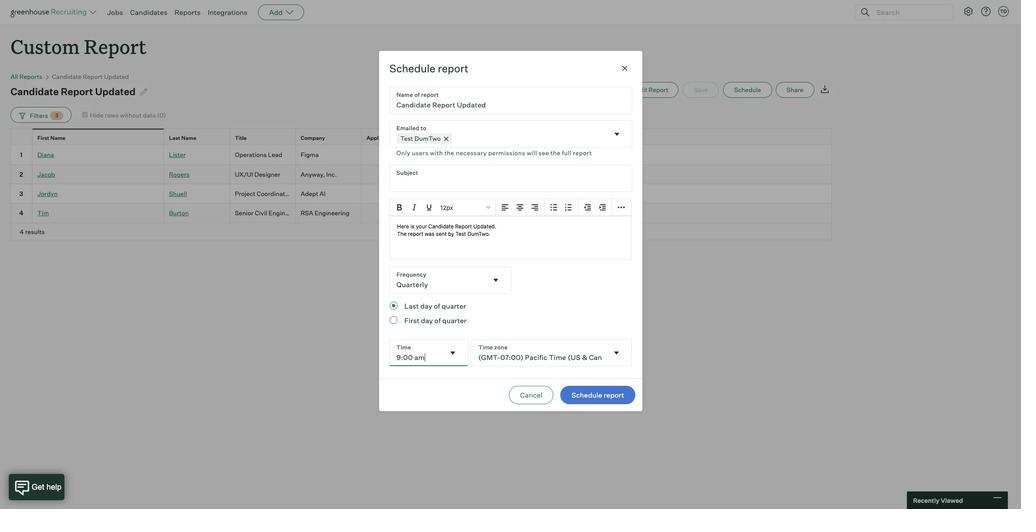Task type: describe. For each thing, give the bounding box(es) containing it.
operations
[[235, 151, 267, 159]]

edit report
[[636, 86, 668, 94]]

name for first name
[[50, 135, 65, 141]]

0 vertical spatial candidate report updated
[[52, 73, 129, 80]]

close modal icon image
[[619, 63, 630, 74]]

allison tuohy
[[432, 190, 471, 197]]

applied for
[[366, 135, 396, 141]]

integrations link
[[208, 8, 248, 17]]

toggle flyout image
[[612, 130, 621, 138]]

test inside toggle flyout field
[[400, 135, 413, 142]]

2 the from the left
[[551, 149, 560, 157]]

0 vertical spatial reports
[[174, 8, 201, 17]]

see
[[539, 149, 549, 157]]

project coordinator
[[235, 190, 291, 197]]

12px group
[[390, 199, 631, 216]]

inc.
[[326, 171, 337, 178]]

figma
[[301, 151, 319, 159]]

last for last name
[[169, 135, 180, 141]]

test left dummy
[[498, 151, 511, 159]]

2 cell
[[11, 165, 32, 184]]

dummy
[[512, 151, 535, 159]]

company
[[301, 135, 325, 141]]

recruiter
[[432, 135, 456, 141]]

shuell link
[[169, 190, 187, 197]]

0 horizontal spatial schedule report
[[389, 62, 468, 75]]

1
[[20, 151, 22, 159]]

1 vertical spatial reports
[[19, 73, 42, 80]]

lead
[[268, 151, 282, 159]]

senior civil engineer
[[235, 210, 294, 217]]

row containing first name
[[11, 128, 832, 148]]

users
[[412, 149, 428, 157]]

designer
[[254, 171, 280, 178]]

configure image
[[963, 6, 974, 17]]

with
[[430, 149, 443, 157]]

ux/ui
[[235, 171, 253, 178]]

share button
[[776, 82, 814, 98]]

td
[[1000, 8, 1007, 14]]

cancel button
[[509, 386, 553, 405]]

12px button
[[436, 200, 493, 215]]

viewed
[[941, 497, 963, 504]]

save and schedule this report to revisit it! element
[[683, 82, 723, 98]]

ai
[[320, 190, 326, 197]]

all
[[11, 73, 18, 80]]

test dummy
[[498, 151, 535, 159]]

ux/ui designer
[[235, 171, 280, 178]]

4 results
[[20, 228, 45, 235]]

dumtwo inside toggle flyout field
[[415, 135, 441, 142]]

test dumtwo inside toggle flyout field
[[400, 135, 441, 142]]

quarter for first day of quarter
[[442, 316, 467, 325]]

civil
[[255, 210, 267, 217]]

jordyn link
[[37, 190, 58, 197]]

edit report link
[[626, 82, 679, 98]]

senior
[[235, 210, 253, 217]]

schedule inside schedule report button
[[571, 391, 602, 400]]

jobs
[[107, 8, 123, 17]]

jacob link
[[37, 171, 55, 178]]

td button
[[998, 6, 1009, 17]]

report down jobs link in the left top of the page
[[84, 33, 146, 59]]

1 vertical spatial candidate
[[11, 86, 59, 97]]

report down "custom report"
[[83, 73, 103, 80]]

schedule report button
[[561, 386, 635, 405]]

adept
[[301, 190, 318, 197]]

only users with the necessary permissions will see the full report
[[396, 149, 592, 157]]

download image
[[820, 84, 830, 94]]

all reports
[[11, 73, 42, 80]]

of for last
[[434, 302, 440, 311]]

report inside 'edit report' link
[[649, 86, 668, 94]]

operations lead
[[235, 151, 282, 159]]

table containing 1
[[11, 128, 832, 240]]

1 horizontal spatial toggle flyout image
[[491, 276, 500, 285]]

test right 12px popup button
[[498, 210, 511, 217]]

engineering
[[315, 210, 350, 217]]

Search text field
[[874, 6, 945, 19]]

recently
[[913, 497, 939, 504]]

custom report
[[11, 33, 146, 59]]

first day of quarter
[[404, 316, 467, 325]]

schedule inside schedule button
[[734, 86, 761, 94]]

td button
[[996, 4, 1011, 18]]

lister
[[169, 151, 186, 159]]

first name
[[37, 135, 65, 141]]

all reports link
[[11, 73, 42, 80]]

coordinator
[[257, 190, 291, 197]]

permissions
[[488, 149, 525, 157]]

for
[[388, 135, 396, 141]]

candidate report updated link
[[52, 73, 129, 80]]

tim link
[[37, 210, 49, 217]]

2 toolbar from the left
[[544, 199, 578, 216]]

row containing 2
[[11, 165, 832, 184]]

diana
[[37, 151, 54, 159]]

0 vertical spatial schedule
[[389, 62, 435, 75]]

0 vertical spatial updated
[[104, 73, 129, 80]]

0 vertical spatial report
[[438, 62, 468, 75]]

row containing 1
[[11, 145, 832, 165]]



Task type: locate. For each thing, give the bounding box(es) containing it.
allison
[[432, 190, 452, 197]]

lister link
[[169, 151, 186, 159]]

2
[[19, 171, 23, 178]]

the right with
[[444, 149, 454, 157]]

1 vertical spatial schedule report
[[571, 391, 624, 400]]

cell
[[362, 145, 427, 165], [362, 165, 427, 184], [427, 165, 493, 184], [493, 165, 832, 184], [362, 184, 427, 204], [493, 184, 832, 204], [362, 204, 427, 223]]

project
[[235, 190, 255, 197]]

adept ai
[[301, 190, 326, 197]]

day
[[420, 302, 432, 311], [421, 316, 433, 325]]

report inside schedule report button
[[604, 391, 624, 400]]

row containing 4
[[11, 204, 832, 223]]

row
[[11, 128, 832, 148], [11, 145, 832, 165], [11, 165, 832, 184], [11, 184, 832, 204], [11, 204, 832, 223]]

test down allison
[[432, 210, 445, 217]]

3
[[55, 112, 58, 119], [19, 190, 23, 197]]

dumtwo
[[415, 135, 441, 142], [446, 151, 472, 159], [446, 210, 472, 217], [512, 210, 538, 217]]

day down last day of quarter
[[421, 316, 433, 325]]

rsa
[[301, 210, 313, 217]]

row up 12px
[[11, 184, 832, 204]]

toolbar
[[496, 199, 544, 216], [544, 199, 578, 216], [578, 199, 612, 216]]

name for last name
[[181, 135, 196, 141]]

burton
[[169, 210, 189, 217]]

toggle flyout image
[[491, 276, 500, 285], [448, 349, 457, 358], [612, 349, 621, 358]]

test
[[400, 135, 413, 142], [432, 151, 445, 159], [498, 151, 511, 159], [432, 210, 445, 217], [498, 210, 511, 217]]

1 toolbar from the left
[[496, 199, 544, 216]]

1 vertical spatial day
[[421, 316, 433, 325]]

cancel
[[520, 391, 543, 400]]

5 row from the top
[[11, 204, 832, 223]]

0 vertical spatial schedule report
[[389, 62, 468, 75]]

1 horizontal spatial first
[[404, 316, 419, 325]]

report inside toggle flyout field
[[573, 149, 592, 157]]

0 horizontal spatial schedule
[[389, 62, 435, 75]]

row down allison
[[11, 204, 832, 223]]

1 horizontal spatial schedule
[[571, 391, 602, 400]]

none field toggle flyout
[[389, 121, 632, 158]]

last day of quarter
[[404, 302, 466, 311]]

tuohy
[[453, 190, 471, 197]]

0 vertical spatial of
[[434, 302, 440, 311]]

add button
[[258, 4, 304, 20]]

4 inside 4 cell
[[19, 210, 23, 217]]

3 down 2 cell
[[19, 190, 23, 197]]

1 vertical spatial last
[[404, 302, 419, 311]]

0 vertical spatial first
[[37, 135, 49, 141]]

1 vertical spatial updated
[[95, 86, 136, 97]]

3 row from the top
[[11, 165, 832, 184]]

engineer
[[269, 210, 294, 217]]

none field containing test dumtwo
[[389, 121, 632, 158]]

4 for 4
[[19, 210, 23, 217]]

2 horizontal spatial schedule
[[734, 86, 761, 94]]

of down last day of quarter
[[434, 316, 441, 325]]

first for first day of quarter
[[404, 316, 419, 325]]

last up first day of quarter at the left bottom of the page
[[404, 302, 419, 311]]

rogers link
[[169, 171, 190, 178]]

only
[[396, 149, 410, 157]]

4 down 3 cell at the top
[[19, 210, 23, 217]]

2 vertical spatial schedule
[[571, 391, 602, 400]]

0 horizontal spatial toggle flyout image
[[448, 349, 457, 358]]

custom
[[11, 33, 80, 59]]

4 row from the top
[[11, 184, 832, 204]]

3 toolbar from the left
[[578, 199, 612, 216]]

rsa engineering
[[301, 210, 350, 217]]

table
[[11, 128, 832, 240]]

first up "diana"
[[37, 135, 49, 141]]

row down 'users' at the left top of the page
[[11, 165, 832, 184]]

candidate report updated
[[52, 73, 129, 80], [11, 86, 136, 97]]

quarter down last day of quarter
[[442, 316, 467, 325]]

2 vertical spatial report
[[604, 391, 624, 400]]

1 horizontal spatial 3
[[55, 112, 58, 119]]

of
[[434, 302, 440, 311], [434, 316, 441, 325]]

0 vertical spatial last
[[169, 135, 180, 141]]

1 vertical spatial report
[[573, 149, 592, 157]]

report
[[438, 62, 468, 75], [573, 149, 592, 157], [604, 391, 624, 400]]

row containing 3
[[11, 184, 832, 204]]

2 row from the top
[[11, 145, 832, 165]]

rogers
[[169, 171, 190, 178]]

1 row from the top
[[11, 128, 832, 148]]

results
[[25, 228, 45, 235]]

day up first day of quarter at the left bottom of the page
[[420, 302, 432, 311]]

3 inside 3 cell
[[19, 190, 23, 197]]

will
[[527, 149, 537, 157]]

row up 'users' at the left top of the page
[[11, 128, 832, 148]]

greenhouse recruiting image
[[11, 7, 90, 18]]

burton link
[[169, 210, 189, 217]]

3 right filters
[[55, 112, 58, 119]]

0 vertical spatial 3
[[55, 112, 58, 119]]

1 vertical spatial schedule
[[734, 86, 761, 94]]

candidate down all reports link
[[11, 86, 59, 97]]

last name
[[169, 135, 196, 141]]

edit
[[636, 86, 647, 94]]

jordyn
[[37, 190, 58, 197]]

0 horizontal spatial reports
[[19, 73, 42, 80]]

test dumtwo
[[400, 135, 441, 142], [432, 151, 472, 159], [432, 210, 472, 217], [498, 210, 538, 217]]

schedule report
[[389, 62, 468, 75], [571, 391, 624, 400]]

0 horizontal spatial first
[[37, 135, 49, 141]]

0 horizontal spatial last
[[169, 135, 180, 141]]

2 horizontal spatial report
[[604, 391, 624, 400]]

1 horizontal spatial the
[[551, 149, 560, 157]]

1 horizontal spatial name
[[181, 135, 196, 141]]

necessary
[[456, 149, 487, 157]]

shuell
[[169, 190, 187, 197]]

updated
[[104, 73, 129, 80], [95, 86, 136, 97]]

day for last
[[420, 302, 432, 311]]

1 the from the left
[[444, 149, 454, 157]]

candidate
[[52, 73, 82, 80], [11, 86, 59, 97]]

1 name from the left
[[50, 135, 65, 141]]

candidates
[[130, 8, 167, 17]]

1 vertical spatial of
[[434, 316, 441, 325]]

schedule button
[[723, 82, 772, 98]]

of for first
[[434, 316, 441, 325]]

candidate report updated down candidate report updated 'link'
[[11, 86, 136, 97]]

1 horizontal spatial schedule report
[[571, 391, 624, 400]]

4 left results
[[20, 228, 24, 235]]

the left "full"
[[551, 149, 560, 157]]

name up "diana"
[[50, 135, 65, 141]]

recently viewed
[[913, 497, 963, 504]]

jobs link
[[107, 8, 123, 17]]

1 vertical spatial first
[[404, 316, 419, 325]]

1 horizontal spatial reports
[[174, 8, 201, 17]]

0 vertical spatial candidate
[[52, 73, 82, 80]]

anyway,
[[301, 171, 325, 178]]

3 cell
[[11, 184, 32, 204]]

anyway, inc.
[[301, 171, 337, 178]]

0 vertical spatial day
[[420, 302, 432, 311]]

reports
[[174, 8, 201, 17], [19, 73, 42, 80]]

1 horizontal spatial last
[[404, 302, 419, 311]]

reports right all
[[19, 73, 42, 80]]

4
[[19, 210, 23, 217], [20, 228, 24, 235]]

first for first name
[[37, 135, 49, 141]]

None text field
[[455, 133, 459, 144], [389, 340, 445, 366], [455, 133, 459, 144], [389, 340, 445, 366]]

None field
[[389, 121, 632, 158], [389, 267, 511, 294], [389, 340, 468, 366], [471, 340, 632, 366], [389, 267, 511, 294], [389, 340, 468, 366], [471, 340, 632, 366]]

last for last day of quarter
[[404, 302, 419, 311]]

0 horizontal spatial name
[[50, 135, 65, 141]]

0 horizontal spatial 3
[[19, 190, 23, 197]]

day for first
[[421, 316, 433, 325]]

full
[[562, 149, 571, 157]]

1 vertical spatial quarter
[[442, 316, 467, 325]]

1 vertical spatial 4
[[20, 228, 24, 235]]

test down the recruiter
[[432, 151, 445, 159]]

row down the recruiter
[[11, 145, 832, 165]]

name
[[50, 135, 65, 141], [181, 135, 196, 141]]

schedule
[[389, 62, 435, 75], [734, 86, 761, 94], [571, 391, 602, 400]]

applied
[[366, 135, 386, 141]]

the
[[444, 149, 454, 157], [551, 149, 560, 157]]

last up 'lister'
[[169, 135, 180, 141]]

of up first day of quarter at the left bottom of the page
[[434, 302, 440, 311]]

reports right candidates link
[[174, 8, 201, 17]]

row group
[[11, 145, 832, 223]]

share
[[787, 86, 803, 94]]

integrations
[[208, 8, 248, 17]]

4 cell
[[11, 204, 32, 223]]

1 horizontal spatial report
[[573, 149, 592, 157]]

None text field
[[389, 87, 632, 114], [389, 165, 632, 192], [389, 267, 488, 294], [471, 340, 609, 366], [389, 87, 632, 114], [389, 165, 632, 192], [389, 267, 488, 294], [471, 340, 609, 366]]

candidates link
[[130, 8, 167, 17]]

name up 'lister'
[[181, 135, 196, 141]]

2 name from the left
[[181, 135, 196, 141]]

report down candidate report updated 'link'
[[61, 86, 93, 97]]

quarter for last day of quarter
[[442, 302, 466, 311]]

filters
[[30, 112, 48, 119]]

0 horizontal spatial report
[[438, 62, 468, 75]]

first down last day of quarter
[[404, 316, 419, 325]]

diana link
[[37, 151, 54, 159]]

report
[[84, 33, 146, 59], [83, 73, 103, 80], [61, 86, 93, 97], [649, 86, 668, 94]]

0 horizontal spatial the
[[444, 149, 454, 157]]

2 horizontal spatial toggle flyout image
[[612, 349, 621, 358]]

None checkbox
[[82, 112, 88, 117]]

candidate down "custom report"
[[52, 73, 82, 80]]

row group containing 1
[[11, 145, 832, 223]]

jacob
[[37, 171, 55, 178]]

12px toolbar
[[390, 199, 496, 216]]

quarter
[[442, 302, 466, 311], [442, 316, 467, 325]]

schedule report inside schedule report button
[[571, 391, 624, 400]]

add
[[269, 8, 283, 17]]

0 vertical spatial 4
[[19, 210, 23, 217]]

1 vertical spatial candidate report updated
[[11, 86, 136, 97]]

reports link
[[174, 8, 201, 17]]

first
[[37, 135, 49, 141], [404, 316, 419, 325]]

tim
[[37, 210, 49, 217]]

0 vertical spatial quarter
[[442, 302, 466, 311]]

1 vertical spatial 3
[[19, 190, 23, 197]]

12px
[[440, 204, 453, 211]]

last
[[169, 135, 180, 141], [404, 302, 419, 311]]

filter image
[[18, 112, 25, 120]]

report right edit
[[649, 86, 668, 94]]

1 cell
[[11, 145, 32, 165]]

candidate report updated down "custom report"
[[52, 73, 129, 80]]

title
[[235, 135, 247, 141]]

quarter up first day of quarter at the left bottom of the page
[[442, 302, 466, 311]]

test up only on the left of the page
[[400, 135, 413, 142]]

4 for 4 results
[[20, 228, 24, 235]]



Task type: vqa. For each thing, say whether or not it's contained in the screenshot.
Address +
no



